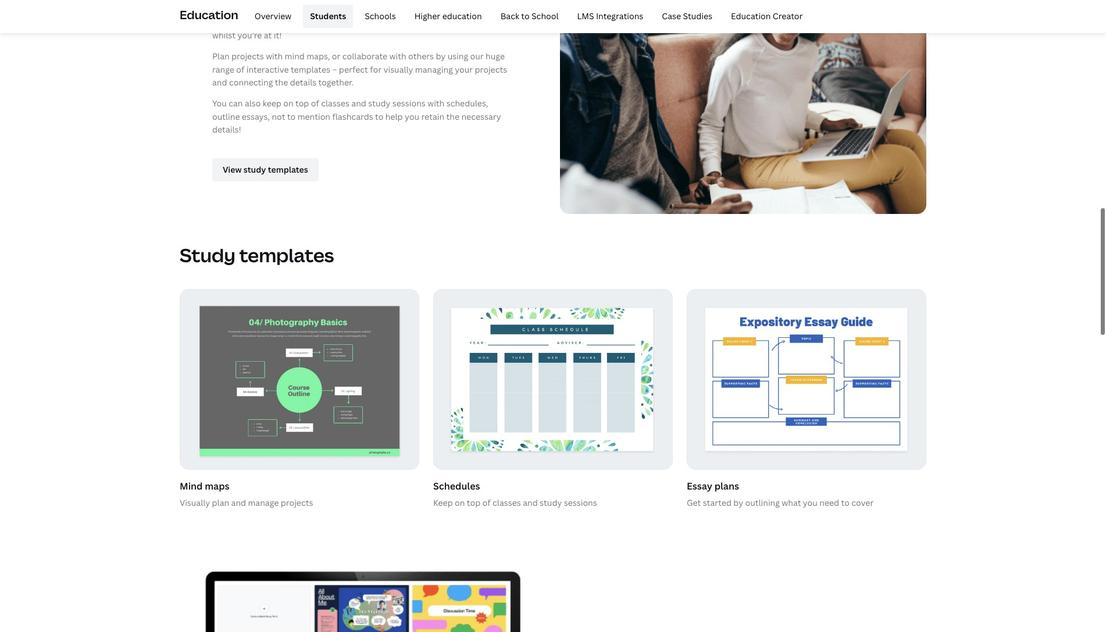 Task type: describe. For each thing, give the bounding box(es) containing it.
you
[[212, 98, 227, 109]]

huge
[[486, 51, 505, 62]]

student schedule image
[[434, 290, 673, 470]]

and inside plan projects with mind maps, or collaborate with others by using our huge range of interactive templates – perfect for visually managing your projects and connecting the details together.
[[212, 77, 227, 88]]

up
[[392, 16, 402, 28]]

0 horizontal spatial with
[[266, 51, 283, 62]]

life,
[[355, 16, 369, 28]]

visually plan and manage projects
[[180, 498, 313, 509]]

together.
[[319, 77, 354, 88]]

study
[[180, 243, 236, 268]]

level
[[371, 16, 390, 28]]

study inside you can also keep on top of classes and study sessions with schedules, outline essays, not to mention flashcards to help you retain the necessary details!
[[369, 98, 391, 109]]

there's no reason why studying has to be dull, dry, and unimaginative. with canva, you can bring study notes to life, level up your learning and have fun whilst you're at it!
[[212, 3, 508, 41]]

the inside you can also keep on top of classes and study sessions with schedules, outline essays, not to mention flashcards to help you retain the necessary details!
[[447, 111, 460, 122]]

plan
[[212, 51, 230, 62]]

our
[[471, 51, 484, 62]]

education for education creator
[[732, 10, 771, 21]]

retain
[[422, 111, 445, 122]]

dull,
[[375, 3, 393, 15]]

–
[[333, 64, 337, 75]]

essay
[[687, 480, 713, 493]]

1 vertical spatial templates
[[239, 243, 334, 268]]

education creator
[[732, 10, 803, 21]]

2 horizontal spatial projects
[[475, 64, 508, 75]]

mind
[[180, 480, 203, 493]]

2 vertical spatial study
[[540, 498, 562, 509]]

bring
[[274, 16, 294, 28]]

2 horizontal spatial you
[[804, 498, 818, 509]]

cover
[[852, 498, 874, 509]]

back
[[501, 10, 520, 21]]

to inside menu bar
[[522, 10, 530, 21]]

reason
[[255, 3, 282, 15]]

schools link
[[358, 5, 403, 28]]

keep
[[263, 98, 282, 109]]

get started by outlining what you need to cover
[[687, 498, 874, 509]]

visually
[[384, 64, 413, 75]]

2 horizontal spatial of
[[483, 498, 491, 509]]

details!
[[212, 124, 241, 135]]

case studies
[[662, 10, 713, 21]]

students
[[310, 10, 346, 21]]

perfect
[[339, 64, 368, 75]]

1 vertical spatial by
[[734, 498, 744, 509]]

learning
[[424, 16, 455, 28]]

studies
[[683, 10, 713, 21]]

not
[[272, 111, 285, 122]]

with inside you can also keep on top of classes and study sessions with schedules, outline essays, not to mention flashcards to help you retain the necessary details!
[[428, 98, 445, 109]]

education
[[443, 10, 482, 21]]

using
[[448, 51, 469, 62]]

overview
[[255, 10, 292, 21]]

overview link
[[248, 5, 299, 28]]

be
[[363, 3, 373, 15]]

fun
[[495, 16, 508, 28]]

to left life,
[[344, 16, 353, 28]]

also
[[245, 98, 261, 109]]

1 vertical spatial classes
[[493, 498, 521, 509]]

the inside plan projects with mind maps, or collaborate with others by using our huge range of interactive templates – perfect for visually managing your projects and connecting the details together.
[[275, 77, 288, 88]]

need
[[820, 498, 840, 509]]

creator
[[773, 10, 803, 21]]

keep on top of classes and study sessions
[[434, 498, 598, 509]]

content feature - students studying - right text - 630 x 398 image
[[560, 0, 927, 214]]

at
[[264, 30, 272, 41]]

started
[[703, 498, 732, 509]]

canva,
[[212, 16, 239, 28]]

necessary
[[462, 111, 501, 122]]

flashcards
[[333, 111, 373, 122]]

essays,
[[242, 111, 270, 122]]

student mind map image
[[180, 290, 419, 470]]

can inside "there's no reason why studying has to be dull, dry, and unimaginative. with canva, you can bring study notes to life, level up your learning and have fun whilst you're at it!"
[[258, 16, 272, 28]]

lms integrations link
[[571, 5, 651, 28]]

your inside plan projects with mind maps, or collaborate with others by using our huge range of interactive templates – perfect for visually managing your projects and connecting the details together.
[[455, 64, 473, 75]]

whilst
[[212, 30, 236, 41]]

maps
[[205, 480, 230, 493]]

1 horizontal spatial on
[[455, 498, 465, 509]]

education for education
[[180, 7, 238, 23]]

why
[[284, 3, 300, 15]]

studying
[[302, 3, 336, 15]]

education creator link
[[725, 5, 810, 28]]

study inside "there's no reason why studying has to be dull, dry, and unimaginative. with canva, you can bring study notes to life, level up your learning and have fun whilst you're at it!"
[[296, 16, 318, 28]]

plans
[[715, 480, 740, 493]]

for
[[370, 64, 382, 75]]

others
[[409, 51, 434, 62]]

top inside you can also keep on top of classes and study sessions with schedules, outline essays, not to mention flashcards to help you retain the necessary details!
[[296, 98, 309, 109]]

manage
[[248, 498, 279, 509]]

lms integrations
[[578, 10, 644, 21]]

get
[[687, 498, 701, 509]]

mind
[[285, 51, 305, 62]]

by inside plan projects with mind maps, or collaborate with others by using our huge range of interactive templates – perfect for visually managing your projects and connecting the details together.
[[436, 51, 446, 62]]

of inside you can also keep on top of classes and study sessions with schedules, outline essays, not to mention flashcards to help you retain the necessary details!
[[311, 98, 319, 109]]



Task type: locate. For each thing, give the bounding box(es) containing it.
maps,
[[307, 51, 330, 62]]

of right keep
[[483, 498, 491, 509]]

managing
[[415, 64, 453, 75]]

0 vertical spatial templates
[[291, 64, 331, 75]]

can
[[258, 16, 272, 28], [229, 98, 243, 109]]

and
[[411, 3, 426, 15], [457, 16, 472, 28], [212, 77, 227, 88], [352, 98, 367, 109], [231, 498, 246, 509], [523, 498, 538, 509]]

to left be
[[353, 3, 361, 15]]

0 horizontal spatial sessions
[[393, 98, 426, 109]]

your inside "there's no reason why studying has to be dull, dry, and unimaginative. with canva, you can bring study notes to life, level up your learning and have fun whilst you're at it!"
[[404, 16, 422, 28]]

1 vertical spatial sessions
[[564, 498, 598, 509]]

visually
[[180, 498, 210, 509]]

you inside you can also keep on top of classes and study sessions with schedules, outline essays, not to mention flashcards to help you retain the necessary details!
[[405, 111, 420, 122]]

classes inside you can also keep on top of classes and study sessions with schedules, outline essays, not to mention flashcards to help you retain the necessary details!
[[321, 98, 350, 109]]

1 horizontal spatial by
[[734, 498, 744, 509]]

0 vertical spatial can
[[258, 16, 272, 28]]

higher education link
[[408, 5, 489, 28]]

0 vertical spatial of
[[236, 64, 245, 75]]

1 vertical spatial the
[[447, 111, 460, 122]]

1 horizontal spatial the
[[447, 111, 460, 122]]

0 vertical spatial by
[[436, 51, 446, 62]]

1 vertical spatial top
[[467, 498, 481, 509]]

education up whilst on the top
[[180, 7, 238, 23]]

of up mention
[[311, 98, 319, 109]]

you can also keep on top of classes and study sessions with schedules, outline essays, not to mention flashcards to help you retain the necessary details!
[[212, 98, 501, 135]]

1 horizontal spatial sessions
[[564, 498, 598, 509]]

1 vertical spatial of
[[311, 98, 319, 109]]

your
[[404, 16, 422, 28], [455, 64, 473, 75]]

study
[[296, 16, 318, 28], [369, 98, 391, 109], [540, 498, 562, 509]]

0 horizontal spatial you
[[241, 16, 256, 28]]

0 horizontal spatial projects
[[232, 51, 264, 62]]

templates inside plan projects with mind maps, or collaborate with others by using our huge range of interactive templates – perfect for visually managing your projects and connecting the details together.
[[291, 64, 331, 75]]

schools
[[365, 10, 396, 21]]

integrations
[[596, 10, 644, 21]]

1 vertical spatial your
[[455, 64, 473, 75]]

has
[[337, 3, 351, 15]]

0 horizontal spatial your
[[404, 16, 422, 28]]

there's
[[212, 3, 241, 15]]

2 vertical spatial projects
[[281, 498, 313, 509]]

no
[[243, 3, 253, 15]]

mind maps
[[180, 480, 230, 493]]

student essay plan image
[[688, 290, 926, 470]]

dry,
[[395, 3, 410, 15]]

essay plans
[[687, 480, 740, 493]]

to
[[353, 3, 361, 15], [522, 10, 530, 21], [344, 16, 353, 28], [287, 111, 296, 122], [375, 111, 384, 122], [842, 498, 850, 509]]

0 horizontal spatial education
[[180, 7, 238, 23]]

1 horizontal spatial of
[[311, 98, 319, 109]]

can up the outline
[[229, 98, 243, 109]]

on right the keep
[[284, 98, 294, 109]]

1 horizontal spatial can
[[258, 16, 272, 28]]

0 vertical spatial you
[[241, 16, 256, 28]]

0 horizontal spatial on
[[284, 98, 294, 109]]

on down schedules
[[455, 498, 465, 509]]

you're
[[238, 30, 262, 41]]

with
[[266, 51, 283, 62], [390, 51, 407, 62], [428, 98, 445, 109]]

your right up
[[404, 16, 422, 28]]

to right not
[[287, 111, 296, 122]]

0 vertical spatial projects
[[232, 51, 264, 62]]

your down using
[[455, 64, 473, 75]]

0 horizontal spatial by
[[436, 51, 446, 62]]

mention
[[298, 111, 331, 122]]

study templates
[[180, 243, 334, 268]]

school
[[532, 10, 559, 21]]

students link
[[303, 5, 353, 28]]

projects right manage
[[281, 498, 313, 509]]

it!
[[274, 30, 282, 41]]

back to school link
[[494, 5, 566, 28]]

2 horizontal spatial study
[[540, 498, 562, 509]]

have
[[474, 16, 493, 28]]

collaborate
[[343, 51, 388, 62]]

you
[[241, 16, 256, 28], [405, 111, 420, 122], [804, 498, 818, 509]]

menu bar containing overview
[[243, 5, 810, 28]]

0 horizontal spatial study
[[296, 16, 318, 28]]

sessions
[[393, 98, 426, 109], [564, 498, 598, 509]]

you down no
[[241, 16, 256, 28]]

2 vertical spatial of
[[483, 498, 491, 509]]

top up mention
[[296, 98, 309, 109]]

you inside "there's no reason why studying has to be dull, dry, and unimaginative. with canva, you can bring study notes to life, level up your learning and have fun whilst you're at it!"
[[241, 16, 256, 28]]

with
[[487, 3, 505, 15]]

the down the schedules,
[[447, 111, 460, 122]]

higher education
[[415, 10, 482, 21]]

2 vertical spatial you
[[804, 498, 818, 509]]

top
[[296, 98, 309, 109], [467, 498, 481, 509]]

top down schedules
[[467, 498, 481, 509]]

templates
[[291, 64, 331, 75], [239, 243, 334, 268]]

with up interactive
[[266, 51, 283, 62]]

0 vertical spatial the
[[275, 77, 288, 88]]

interactive
[[247, 64, 289, 75]]

1 horizontal spatial classes
[[493, 498, 521, 509]]

0 horizontal spatial top
[[296, 98, 309, 109]]

1 horizontal spatial top
[[467, 498, 481, 509]]

to right back
[[522, 10, 530, 21]]

sessions inside you can also keep on top of classes and study sessions with schedules, outline essays, not to mention flashcards to help you retain the necessary details!
[[393, 98, 426, 109]]

outline
[[212, 111, 240, 122]]

of up connecting
[[236, 64, 245, 75]]

range
[[212, 64, 234, 75]]

education left creator
[[732, 10, 771, 21]]

by down the 'plans'
[[734, 498, 744, 509]]

1 vertical spatial can
[[229, 98, 243, 109]]

unimaginative.
[[428, 3, 485, 15]]

schedules
[[434, 480, 480, 493]]

with up visually
[[390, 51, 407, 62]]

to right need
[[842, 498, 850, 509]]

0 horizontal spatial of
[[236, 64, 245, 75]]

0 horizontal spatial classes
[[321, 98, 350, 109]]

2 horizontal spatial with
[[428, 98, 445, 109]]

0 vertical spatial on
[[284, 98, 294, 109]]

classes
[[321, 98, 350, 109], [493, 498, 521, 509]]

1 vertical spatial you
[[405, 111, 420, 122]]

outlining
[[746, 498, 780, 509]]

you right 'help'
[[405, 111, 420, 122]]

the down interactive
[[275, 77, 288, 88]]

0 vertical spatial study
[[296, 16, 318, 28]]

plan
[[212, 498, 229, 509]]

or
[[332, 51, 341, 62]]

0 vertical spatial top
[[296, 98, 309, 109]]

0 vertical spatial your
[[404, 16, 422, 28]]

notes
[[320, 16, 342, 28]]

to left 'help'
[[375, 111, 384, 122]]

can up at
[[258, 16, 272, 28]]

lms
[[578, 10, 595, 21]]

you right what at the bottom right of page
[[804, 498, 818, 509]]

case studies link
[[655, 5, 720, 28]]

what
[[782, 498, 802, 509]]

of inside plan projects with mind maps, or collaborate with others by using our huge range of interactive templates – perfect for visually managing your projects and connecting the details together.
[[236, 64, 245, 75]]

back to school
[[501, 10, 559, 21]]

and inside you can also keep on top of classes and study sessions with schedules, outline essays, not to mention flashcards to help you retain the necessary details!
[[352, 98, 367, 109]]

1 vertical spatial study
[[369, 98, 391, 109]]

1 horizontal spatial you
[[405, 111, 420, 122]]

1 horizontal spatial projects
[[281, 498, 313, 509]]

by up the managing
[[436, 51, 446, 62]]

help
[[386, 111, 403, 122]]

by
[[436, 51, 446, 62], [734, 498, 744, 509]]

projects down huge
[[475, 64, 508, 75]]

keep
[[434, 498, 453, 509]]

plan projects with mind maps, or collaborate with others by using our huge range of interactive templates – perfect for visually managing your projects and connecting the details together.
[[212, 51, 508, 88]]

on inside you can also keep on top of classes and study sessions with schedules, outline essays, not to mention flashcards to help you retain the necessary details!
[[284, 98, 294, 109]]

1 vertical spatial projects
[[475, 64, 508, 75]]

0 vertical spatial sessions
[[393, 98, 426, 109]]

1 vertical spatial on
[[455, 498, 465, 509]]

1 horizontal spatial your
[[455, 64, 473, 75]]

of
[[236, 64, 245, 75], [311, 98, 319, 109], [483, 498, 491, 509]]

details
[[290, 77, 317, 88]]

1 horizontal spatial with
[[390, 51, 407, 62]]

0 vertical spatial classes
[[321, 98, 350, 109]]

connecting
[[229, 77, 273, 88]]

0 horizontal spatial can
[[229, 98, 243, 109]]

1 horizontal spatial study
[[369, 98, 391, 109]]

menu bar
[[243, 5, 810, 28]]

1 horizontal spatial education
[[732, 10, 771, 21]]

higher
[[415, 10, 441, 21]]

0 horizontal spatial the
[[275, 77, 288, 88]]

schedules,
[[447, 98, 489, 109]]

can inside you can also keep on top of classes and study sessions with schedules, outline essays, not to mention flashcards to help you retain the necessary details!
[[229, 98, 243, 109]]

projects down you're
[[232, 51, 264, 62]]

case
[[662, 10, 682, 21]]

with up retain
[[428, 98, 445, 109]]

education inside menu bar
[[732, 10, 771, 21]]



Task type: vqa. For each thing, say whether or not it's contained in the screenshot.
the right Top
yes



